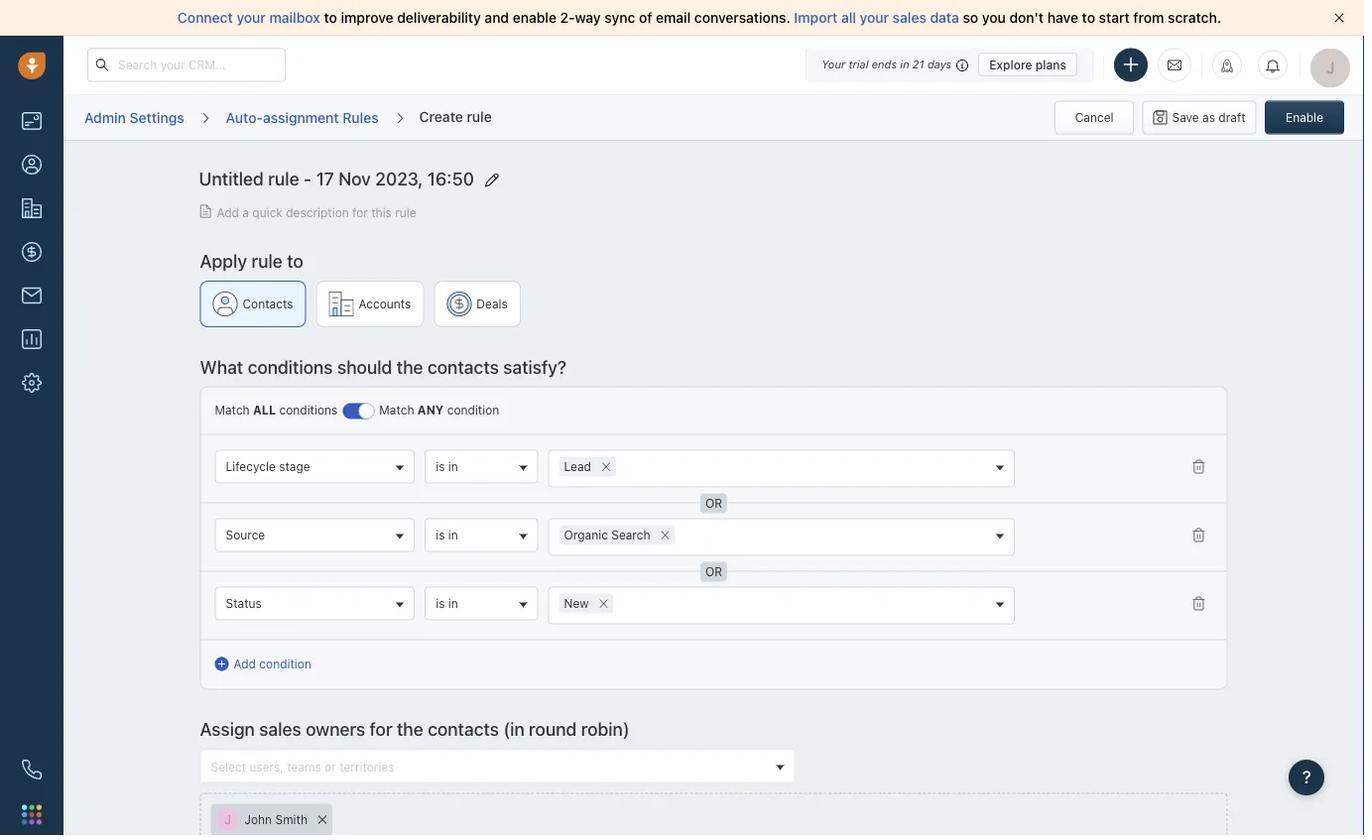 Task type: vqa. For each thing, say whether or not it's contained in the screenshot.
parent account click to add
no



Task type: locate. For each thing, give the bounding box(es) containing it.
1 vertical spatial add
[[234, 657, 256, 671]]

untitled
[[199, 168, 264, 189]]

0 horizontal spatial match
[[215, 403, 250, 417]]

× button right the lead
[[596, 455, 616, 477]]

status button
[[215, 587, 415, 621]]

conditions right all
[[279, 403, 338, 417]]

save
[[1172, 111, 1199, 125]]

to right mailbox on the left top of the page
[[324, 9, 337, 26]]

0 vertical spatial ×
[[601, 455, 611, 476]]

0 vertical spatial × button
[[596, 455, 616, 477]]

add for add a quick description for this rule
[[217, 205, 239, 219]]

cancel button
[[1055, 101, 1134, 134]]

your trial ends in 21 days
[[822, 58, 952, 71]]

rule right create
[[467, 108, 492, 124]]

× right new
[[599, 591, 609, 613]]

rule left -
[[268, 168, 299, 189]]

deals link
[[434, 281, 521, 327]]

deliverability
[[397, 9, 481, 26]]

3 is in button from the top
[[425, 587, 538, 621]]

is in button
[[425, 450, 538, 484], [425, 518, 538, 552], [425, 587, 538, 621]]

0 vertical spatial is in button
[[425, 450, 538, 484]]

Search your CRM... text field
[[87, 48, 286, 82]]

rules
[[343, 109, 379, 125]]

conditions
[[248, 356, 333, 377], [279, 403, 338, 417]]

owners
[[306, 719, 365, 740]]

21
[[913, 58, 924, 71]]

add down status
[[234, 657, 256, 671]]

contacts up match any condition
[[428, 356, 499, 377]]

0 vertical spatial is in
[[436, 459, 458, 473]]

to up contacts
[[287, 250, 303, 271]]

is
[[436, 459, 445, 473], [436, 528, 445, 542], [436, 596, 445, 610]]

None search field
[[675, 525, 700, 546]]

1 match from the left
[[215, 403, 250, 417]]

to
[[324, 9, 337, 26], [1082, 9, 1095, 26], [287, 250, 303, 271]]

john
[[245, 813, 272, 827]]

sync
[[605, 9, 635, 26]]

sales right assign
[[259, 719, 301, 740]]

1 your from the left
[[237, 9, 266, 26]]

phone image
[[22, 760, 42, 780]]

is in button for new
[[425, 587, 538, 621]]

improve
[[341, 9, 393, 26]]

1 vertical spatial is in button
[[425, 518, 538, 552]]

2 vertical spatial is
[[436, 596, 445, 610]]

condition down 'status' button
[[259, 657, 311, 671]]

0 vertical spatial is
[[436, 459, 445, 473]]

× button for lead
[[596, 455, 616, 477]]

×
[[601, 455, 611, 476], [660, 523, 671, 544], [599, 591, 609, 613]]

rule
[[467, 108, 492, 124], [268, 168, 299, 189], [395, 205, 416, 219], [251, 250, 283, 271]]

create rule
[[419, 108, 492, 124]]

Select users, teams or territories search field
[[206, 757, 769, 777]]

create
[[419, 108, 463, 124]]

1 horizontal spatial match
[[379, 403, 414, 417]]

× button right new
[[594, 591, 614, 614]]

1 is in button from the top
[[425, 450, 538, 484]]

to left start
[[1082, 9, 1095, 26]]

1 vertical spatial condition
[[259, 657, 311, 671]]

2 horizontal spatial to
[[1082, 9, 1095, 26]]

sales left data
[[893, 9, 927, 26]]

add
[[217, 205, 239, 219], [234, 657, 256, 671]]

settings
[[130, 109, 184, 125]]

0 horizontal spatial for
[[352, 205, 368, 219]]

2-
[[560, 9, 575, 26]]

2 vertical spatial ×
[[599, 591, 609, 613]]

contacts
[[428, 356, 499, 377], [428, 719, 499, 740]]

untitled rule - 17 nov 2023, 16:50
[[199, 168, 474, 189]]

for left this
[[352, 205, 368, 219]]

is in
[[436, 459, 458, 473], [436, 528, 458, 542], [436, 596, 458, 610]]

the right should
[[397, 356, 423, 377]]

is for lead
[[436, 459, 445, 473]]

condition right any
[[447, 403, 499, 417]]

what
[[200, 356, 243, 377]]

1 vertical spatial ×
[[660, 523, 671, 544]]

the
[[397, 356, 423, 377], [397, 719, 423, 740]]

what's new image
[[1220, 59, 1234, 73]]

add for add condition
[[234, 657, 256, 671]]

1 horizontal spatial sales
[[893, 9, 927, 26]]

condition
[[447, 403, 499, 417], [259, 657, 311, 671]]

1 the from the top
[[397, 356, 423, 377]]

admin settings
[[84, 109, 184, 125]]

match left all
[[215, 403, 250, 417]]

scratch.
[[1168, 9, 1221, 26]]

any
[[418, 403, 444, 417]]

for
[[352, 205, 368, 219], [370, 719, 392, 740]]

explore plans link
[[978, 53, 1077, 76]]

1 is in from the top
[[436, 459, 458, 473]]

add left a at the left of page
[[217, 205, 239, 219]]

3 is in from the top
[[436, 596, 458, 610]]

rule for untitled rule - 17 nov 2023, 16:50
[[268, 168, 299, 189]]

× button right 'search'
[[655, 523, 675, 545]]

match left any
[[379, 403, 414, 417]]

quick
[[252, 205, 283, 219]]

1 is from the top
[[436, 459, 445, 473]]

your left mailbox on the left top of the page
[[237, 9, 266, 26]]

0 vertical spatial condition
[[447, 403, 499, 417]]

j
[[224, 813, 231, 827]]

sales
[[893, 9, 927, 26], [259, 719, 301, 740]]

your
[[237, 9, 266, 26], [860, 9, 889, 26]]

2 vertical spatial is in
[[436, 596, 458, 610]]

2 is from the top
[[436, 528, 445, 542]]

1 horizontal spatial your
[[860, 9, 889, 26]]

days
[[928, 58, 952, 71]]

0 horizontal spatial condition
[[259, 657, 311, 671]]

is in for new
[[436, 596, 458, 610]]

None search field
[[616, 457, 641, 478], [614, 594, 639, 615], [616, 457, 641, 478], [614, 594, 639, 615]]

3 is from the top
[[436, 596, 445, 610]]

is in for organic search
[[436, 528, 458, 542]]

satisfy?
[[503, 356, 567, 377]]

× right 'search'
[[660, 523, 671, 544]]

all
[[253, 403, 276, 417]]

the right owners
[[397, 719, 423, 740]]

× for organic search
[[660, 523, 671, 544]]

rule for create rule
[[467, 108, 492, 124]]

0 horizontal spatial your
[[237, 9, 266, 26]]

and
[[485, 9, 509, 26]]

1 horizontal spatial for
[[370, 719, 392, 740]]

× button
[[596, 455, 616, 477], [655, 523, 675, 545], [594, 591, 614, 614]]

match
[[215, 403, 250, 417], [379, 403, 414, 417]]

save as draft button
[[1143, 101, 1257, 134]]

1 vertical spatial for
[[370, 719, 392, 740]]

your right the 'all'
[[860, 9, 889, 26]]

is in button for organic search
[[425, 518, 538, 552]]

admin settings link
[[83, 102, 185, 133]]

accounts
[[359, 297, 411, 311]]

2 vertical spatial is in button
[[425, 587, 538, 621]]

auto-assignment rules link
[[225, 102, 380, 133]]

2 vertical spatial × button
[[594, 591, 614, 614]]

2 is in from the top
[[436, 528, 458, 542]]

0 vertical spatial add
[[217, 205, 239, 219]]

1 vertical spatial is
[[436, 528, 445, 542]]

conditions up "match all conditions"
[[248, 356, 333, 377]]

1 vertical spatial the
[[397, 719, 423, 740]]

a
[[242, 205, 249, 219]]

contacts
[[243, 297, 293, 311]]

2 is in button from the top
[[425, 518, 538, 552]]

1 horizontal spatial condition
[[447, 403, 499, 417]]

1 vertical spatial sales
[[259, 719, 301, 740]]

0 vertical spatial the
[[397, 356, 423, 377]]

0 vertical spatial conditions
[[248, 356, 333, 377]]

round
[[529, 719, 577, 740]]

× for lead
[[601, 455, 611, 476]]

cancel
[[1075, 111, 1114, 125]]

1 vertical spatial is in
[[436, 528, 458, 542]]

trial
[[849, 58, 869, 71]]

connect
[[178, 9, 233, 26]]

should
[[337, 356, 392, 377]]

× right the lead
[[601, 455, 611, 476]]

for right owners
[[370, 719, 392, 740]]

rule up contacts
[[251, 250, 283, 271]]

2 your from the left
[[860, 9, 889, 26]]

is in button for lead
[[425, 450, 538, 484]]

in for new
[[448, 596, 458, 610]]

2 match from the left
[[379, 403, 414, 417]]

in
[[900, 58, 909, 71], [448, 459, 458, 473], [448, 528, 458, 542], [448, 596, 458, 610]]

contacts up select users, teams or territories search field
[[428, 719, 499, 740]]

0 horizontal spatial to
[[287, 250, 303, 271]]

1 vertical spatial × button
[[655, 523, 675, 545]]

1 vertical spatial contacts
[[428, 719, 499, 740]]



Task type: describe. For each thing, give the bounding box(es) containing it.
have
[[1047, 9, 1078, 26]]

(in
[[503, 719, 525, 740]]

plans
[[1036, 58, 1067, 71]]

assign
[[200, 719, 255, 740]]

organic search
[[564, 528, 650, 542]]

you
[[982, 9, 1006, 26]]

email
[[656, 9, 691, 26]]

source button
[[215, 518, 415, 552]]

match all conditions
[[215, 403, 338, 417]]

lifecycle stage
[[226, 459, 310, 473]]

add condition
[[234, 657, 311, 671]]

assignment
[[263, 109, 339, 125]]

nov
[[339, 168, 371, 189]]

1 vertical spatial conditions
[[279, 403, 338, 417]]

deals
[[477, 297, 508, 311]]

rule right this
[[395, 205, 416, 219]]

is for new
[[436, 596, 445, 610]]

smith
[[275, 813, 308, 827]]

enable button
[[1265, 101, 1344, 134]]

contacts link
[[200, 281, 306, 327]]

john smith
[[245, 813, 308, 827]]

explore
[[989, 58, 1032, 71]]

accounts link
[[316, 281, 424, 327]]

in for organic search
[[448, 528, 458, 542]]

0 vertical spatial contacts
[[428, 356, 499, 377]]

add condition link
[[215, 655, 311, 673]]

connect your mailbox link
[[178, 9, 324, 26]]

lifecycle stage button
[[215, 450, 415, 484]]

apply
[[200, 250, 247, 271]]

from
[[1133, 9, 1164, 26]]

lead
[[564, 460, 591, 474]]

this
[[371, 205, 392, 219]]

× button for new
[[594, 591, 614, 614]]

your
[[822, 58, 846, 71]]

× for new
[[599, 591, 609, 613]]

lifecycle
[[226, 459, 276, 473]]

what conditions should the contacts satisfy?
[[200, 356, 567, 377]]

enable
[[513, 9, 557, 26]]

× button for organic search
[[655, 523, 675, 545]]

match any condition
[[379, 403, 499, 417]]

status
[[226, 596, 262, 610]]

draft
[[1219, 111, 1246, 125]]

description
[[286, 205, 349, 219]]

-
[[304, 168, 312, 189]]

way
[[575, 9, 601, 26]]

admin
[[84, 109, 126, 125]]

match for match all conditions
[[215, 403, 250, 417]]

auto-assignment rules
[[226, 109, 379, 125]]

data
[[930, 9, 959, 26]]

0 vertical spatial for
[[352, 205, 368, 219]]

don't
[[1010, 9, 1044, 26]]

0 vertical spatial sales
[[893, 9, 927, 26]]

import all your sales data link
[[794, 9, 963, 26]]

save as draft
[[1172, 111, 1246, 125]]

so
[[963, 9, 978, 26]]

is in for lead
[[436, 459, 458, 473]]

new
[[564, 597, 589, 611]]

freshworks switcher image
[[22, 805, 42, 825]]

robin)
[[581, 719, 630, 740]]

import
[[794, 9, 838, 26]]

assign sales owners for the contacts (in round robin)
[[200, 719, 630, 740]]

phone element
[[12, 750, 52, 790]]

17
[[316, 168, 334, 189]]

organic
[[564, 528, 608, 542]]

in for lead
[[448, 459, 458, 473]]

enable
[[1286, 111, 1324, 125]]

is for organic search
[[436, 528, 445, 542]]

mailbox
[[269, 9, 320, 26]]

1 horizontal spatial to
[[324, 9, 337, 26]]

search
[[611, 528, 650, 542]]

add a quick description for this rule
[[217, 205, 416, 219]]

all
[[841, 9, 856, 26]]

stage
[[279, 459, 310, 473]]

ends
[[872, 58, 897, 71]]

of
[[639, 9, 652, 26]]

0 horizontal spatial sales
[[259, 719, 301, 740]]

apply rule to
[[200, 250, 303, 271]]

send email image
[[1168, 57, 1182, 73]]

explore plans
[[989, 58, 1067, 71]]

source
[[226, 528, 265, 542]]

rule for apply rule to
[[251, 250, 283, 271]]

start
[[1099, 9, 1130, 26]]

close image
[[1334, 13, 1344, 23]]

as
[[1203, 111, 1215, 125]]

2023,
[[375, 168, 423, 189]]

auto-
[[226, 109, 263, 125]]

match for match any condition
[[379, 403, 414, 417]]

16:50
[[427, 168, 474, 189]]

2 the from the top
[[397, 719, 423, 740]]



